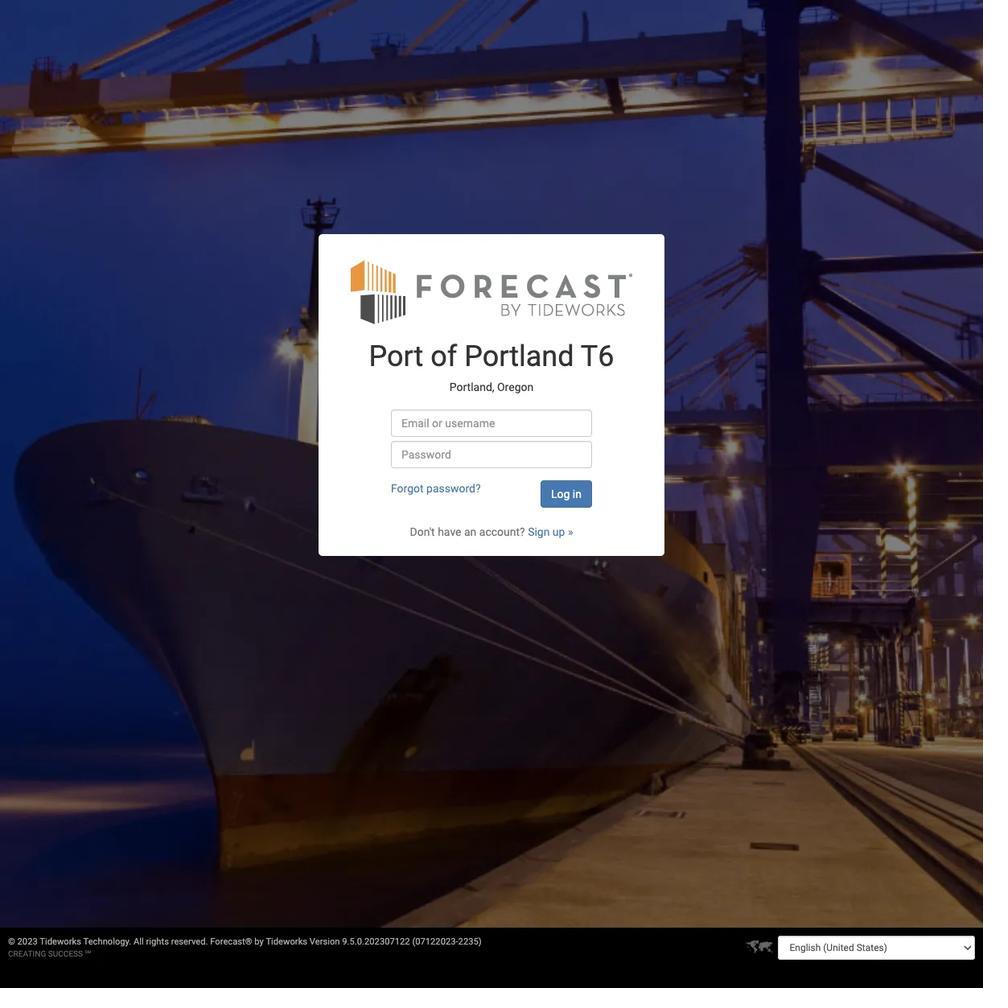 Task type: locate. For each thing, give the bounding box(es) containing it.
portland,
[[450, 381, 495, 393]]

2023
[[17, 937, 38, 947]]

»
[[568, 526, 573, 539]]

password?
[[427, 482, 481, 495]]

Password password field
[[391, 441, 592, 469]]

©
[[8, 937, 15, 947]]

don't
[[410, 526, 435, 539]]

1 horizontal spatial tideworks
[[266, 937, 308, 947]]

an
[[464, 526, 477, 539]]

0 horizontal spatial tideworks
[[40, 937, 81, 947]]

portland
[[465, 340, 574, 374]]

creating
[[8, 950, 46, 959]]

reserved.
[[171, 937, 208, 947]]

tideworks up success
[[40, 937, 81, 947]]

all
[[134, 937, 144, 947]]

2235)
[[458, 937, 482, 947]]

log in button
[[541, 481, 592, 508]]

tideworks right by
[[266, 937, 308, 947]]

forgot password? log in
[[391, 482, 582, 501]]

tideworks
[[40, 937, 81, 947], [266, 937, 308, 947]]

1 tideworks from the left
[[40, 937, 81, 947]]

by
[[255, 937, 264, 947]]

of
[[431, 340, 457, 374]]

account?
[[480, 526, 525, 539]]

forgot password? link
[[391, 482, 481, 495]]

port
[[369, 340, 424, 374]]

t6
[[581, 340, 614, 374]]

rights
[[146, 937, 169, 947]]

sign up » link
[[528, 526, 573, 539]]

© 2023 tideworks technology. all rights reserved. forecast® by tideworks version 9.5.0.202307122 (07122023-2235) creating success ℠
[[8, 937, 482, 959]]

in
[[573, 488, 582, 501]]

oregon
[[497, 381, 534, 393]]

technology.
[[83, 937, 131, 947]]



Task type: describe. For each thing, give the bounding box(es) containing it.
up
[[553, 526, 565, 539]]

forecast®
[[210, 937, 252, 947]]

have
[[438, 526, 462, 539]]

2 tideworks from the left
[[266, 937, 308, 947]]

sign
[[528, 526, 550, 539]]

version
[[310, 937, 340, 947]]

don't have an account? sign up »
[[410, 526, 573, 539]]

forecast® by tideworks image
[[351, 259, 633, 325]]

(07122023-
[[412, 937, 458, 947]]

forgot
[[391, 482, 424, 495]]

port of portland t6 portland, oregon
[[369, 340, 614, 393]]

9.5.0.202307122
[[342, 937, 410, 947]]

Email or username text field
[[391, 410, 592, 437]]

success
[[48, 950, 83, 959]]

℠
[[85, 950, 91, 959]]

log
[[551, 488, 570, 501]]



